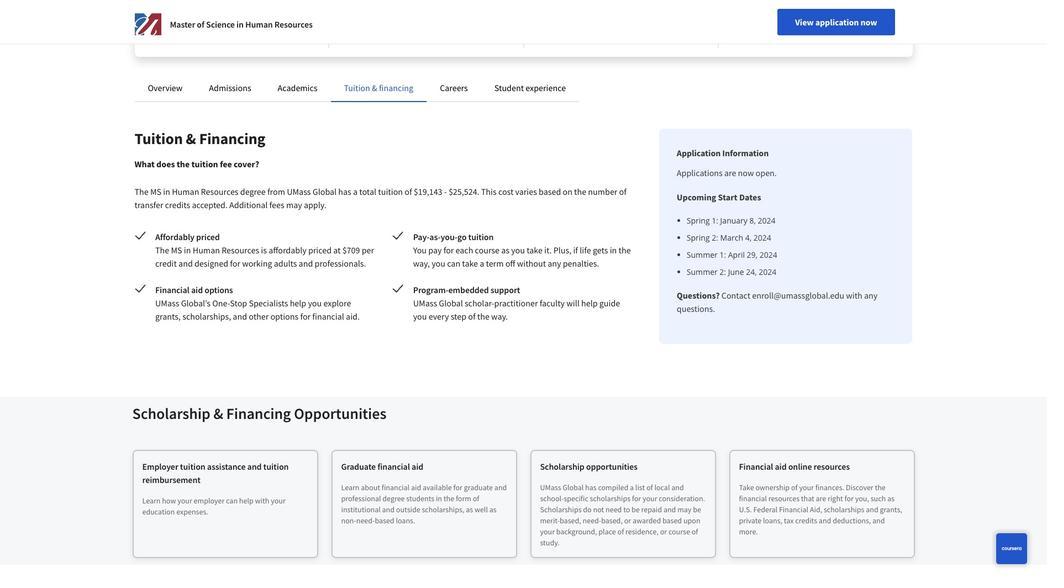 Task type: locate. For each thing, give the bounding box(es) containing it.
learn up professional
[[341, 483, 359, 493]]

credits inside take ownership of your finances. discover the financial resources that are right for you, such as u.s. federal financial aid, scholarships and grants, private loans, tax credits and deductions, and more.
[[795, 516, 817, 526]]

take left it.
[[527, 245, 543, 256]]

in left "just"
[[627, 11, 633, 21]]

plus,
[[553, 245, 571, 256]]

0 vertical spatial global
[[313, 186, 337, 197]]

finance,
[[251, 22, 278, 32]]

1 vertical spatial 2:
[[720, 267, 726, 277]]

& left the financing
[[372, 82, 377, 93]]

may down consideration.
[[677, 505, 691, 515]]

total
[[359, 186, 376, 197]]

adults
[[274, 258, 297, 269]]

does
[[156, 159, 175, 170]]

1 vertical spatial global
[[439, 298, 463, 309]]

any
[[548, 258, 561, 269], [864, 290, 878, 301]]

financial up tax
[[779, 505, 808, 515]]

umass left global's
[[155, 298, 179, 309]]

2: for summer
[[720, 267, 726, 277]]

0 vertical spatial human
[[245, 19, 273, 30]]

1 horizontal spatial are
[[816, 494, 826, 504]]

1 vertical spatial transfer
[[135, 199, 163, 211]]

need- inside umass global has compiled a list of local and school-specific scholarships for your consideration. scholarships do not need to be repaid and may be merit-based, need-based, or awarded based upon your background, place of residence, or course of study.
[[583, 516, 601, 526]]

off
[[505, 258, 515, 269]]

or up the residence,
[[624, 516, 631, 526]]

2: inside spring 2: march 4, 2024 list item
[[712, 233, 718, 243]]

summer inside list item
[[687, 267, 718, 277]]

2 horizontal spatial degree
[[603, 11, 626, 21]]

1: left 'january'
[[712, 215, 718, 226]]

for left the working
[[230, 258, 240, 269]]

spring for spring 1: january 8, 2024
[[687, 215, 710, 226]]

for inside umass global has compiled a list of local and school-specific scholarships for your consideration. scholarships do not need to be repaid and may be merit-based, need-based, or awarded based upon your background, place of residence, or course of study.
[[632, 494, 641, 504]]

summer for summer 2: june 24, 2024
[[687, 267, 718, 277]]

business
[[152, 11, 181, 21]]

2 horizontal spatial resources
[[814, 461, 850, 472]]

on inside the ms in human resources degree from umass global has a total tuition of $19,143 - $25,524. this cost varies based on the number of transfer credits accepted. additional fees may apply.
[[563, 186, 572, 197]]

and right credit
[[179, 258, 193, 269]]

0 horizontal spatial grants,
[[155, 311, 181, 322]]

graduate financial aid
[[341, 461, 423, 472]]

degree inside learn about financial aid available for graduate and professional degree students in the form of institutional and outside scholarships, as well as non-need-based loans.
[[383, 494, 405, 504]]

choose
[[152, 0, 176, 10]]

2024 right 29,
[[760, 250, 777, 260]]

0 horizontal spatial scholarships,
[[182, 311, 231, 322]]

degree inside the ms in human resources degree from umass global has a total tuition of $19,143 - $25,524. this cost varies based on the number of transfer credits accepted. additional fees may apply.
[[240, 186, 266, 197]]

are down application information
[[724, 167, 736, 178]]

1 horizontal spatial course
[[669, 527, 690, 537]]

summer for summer 1: april 29, 2024
[[687, 250, 718, 260]]

0 horizontal spatial scholarships
[[590, 494, 630, 504]]

1 vertical spatial course
[[669, 527, 690, 537]]

1 vertical spatial such
[[871, 494, 886, 504]]

dates
[[739, 192, 761, 203]]

human down accounting,
[[245, 19, 273, 30]]

2 vertical spatial resources
[[768, 494, 800, 504]]

human up the designed
[[193, 245, 220, 256]]

1 horizontal spatial scholarship
[[540, 461, 584, 472]]

need- down "institutional"
[[356, 516, 375, 526]]

umass inside financial aid options umass global's one-stop specialists help you explore grants, scholarships, and other options for financial aid.
[[155, 298, 179, 309]]

that
[[801, 494, 814, 504]]

take
[[527, 245, 543, 256], [462, 258, 478, 269]]

financial down graduate financial aid
[[382, 483, 410, 493]]

degree up outside
[[383, 494, 405, 504]]

human inside the ms in human resources degree from umass global has a total tuition of $19,143 - $25,524. this cost varies based on the number of transfer credits accepted. additional fees may apply.
[[172, 186, 199, 197]]

of inside learn about financial aid available for graduate and professional degree students in the form of institutional and outside scholarships, as well as non-need-based loans.
[[473, 494, 479, 504]]

1 horizontal spatial has
[[585, 483, 597, 493]]

students up the their
[[559, 22, 587, 32]]

1 horizontal spatial 1:
[[720, 250, 726, 260]]

peers.
[[840, 11, 860, 21]]

2024 inside list item
[[760, 250, 777, 260]]

employer tuition assistance and tuition reimbursement
[[142, 461, 289, 486]]

priced left at
[[308, 245, 332, 256]]

financial down take
[[739, 494, 767, 504]]

outside
[[396, 505, 420, 515]]

financial up take
[[739, 461, 773, 472]]

more. inside choose from electives such as accounting, business administration, computer science, economics, entrepreneurship, finance, and more.
[[152, 33, 171, 43]]

learn about financial aid available for graduate and professional degree students in the form of institutional and outside scholarships, as well as non-need-based loans.
[[341, 483, 507, 526]]

opportunities
[[294, 404, 386, 424]]

1 horizontal spatial degree
[[383, 494, 405, 504]]

term
[[486, 258, 504, 269]]

0 vertical spatial ms
[[150, 186, 161, 197]]

ms
[[150, 186, 161, 197], [171, 245, 182, 256]]

on inside lecture videos, hands-on projects, and connection with instructors and peers.
[[809, 0, 818, 10]]

learn inside learn about financial aid available for graduate and professional degree students in the form of institutional and outside scholarships, as well as non-need-based loans.
[[341, 483, 359, 493]]

scholarships up deductions,
[[824, 505, 864, 515]]

1 horizontal spatial to
[[638, 22, 645, 32]]

program-
[[413, 285, 448, 296]]

0 horizontal spatial learn
[[142, 496, 160, 506]]

view application now button
[[777, 9, 895, 35]]

can down the each on the top left of the page
[[447, 258, 460, 269]]

scholarships,
[[182, 311, 231, 322], [422, 505, 464, 515]]

resources inside the ms in human resources degree from umass global has a total tuition of $19,143 - $25,524. this cost varies based on the number of transfer credits accepted. additional fees may apply.
[[201, 186, 238, 197]]

as up "computer"
[[241, 0, 249, 10]]

be up upon
[[693, 505, 701, 515]]

course inside pay-as-you-go tuition you pay for each course as you take it. plus, if life gets in the way, you can take a term off without any penalties.
[[475, 245, 499, 256]]

each
[[456, 245, 473, 256]]

1 vertical spatial the
[[155, 245, 169, 256]]

based inside learn about financial aid available for graduate and professional degree students in the form of institutional and outside scholarships, as well as non-need-based loans.
[[375, 516, 394, 526]]

1 horizontal spatial more.
[[739, 527, 758, 537]]

from up master
[[178, 0, 193, 10]]

of down financial aid online resources
[[791, 483, 798, 493]]

professional
[[341, 494, 381, 504]]

on left number
[[563, 186, 572, 197]]

scholarship for scholarship & financing opportunities
[[132, 404, 210, 424]]

financial inside financial aid options umass global's one-stop specialists help you explore grants, scholarships, and other options for financial aid.
[[155, 285, 189, 296]]

for inside the affordably priced the ms in human resources is affordably priced at $709 per credit and designed for working adults and professionals.
[[230, 258, 240, 269]]

1 horizontal spatial from
[[267, 186, 285, 197]]

1 vertical spatial grants,
[[880, 505, 902, 515]]

tax
[[784, 516, 794, 526]]

admissions
[[209, 82, 251, 93]]

1 vertical spatial 1:
[[720, 250, 726, 260]]

2 spring from the top
[[687, 233, 710, 243]]

and down you, at the bottom right
[[866, 505, 878, 515]]

financial up global's
[[155, 285, 189, 296]]

2 vertical spatial global
[[563, 483, 584, 493]]

life
[[580, 245, 591, 256]]

university of massachusetts global logo image
[[135, 11, 161, 38]]

-
[[444, 186, 447, 197]]

a up over
[[647, 0, 651, 10]]

2 horizontal spatial global
[[563, 483, 584, 493]]

1:
[[712, 215, 718, 226], [720, 250, 726, 260]]

a left term
[[480, 258, 484, 269]]

at
[[333, 245, 341, 256]]

financing for scholarship
[[226, 404, 291, 424]]

& for tuition & financing
[[186, 129, 196, 149]]

lecture videos, hands-on projects, and connection with instructors and peers.
[[737, 0, 861, 21]]

1 horizontal spatial need-
[[583, 516, 601, 526]]

scholarships, inside financial aid options umass global's one-stop specialists help you explore grants, scholarships, and other options for financial aid.
[[182, 311, 231, 322]]

help inside financial aid options umass global's one-stop specialists help you explore grants, scholarships, and other options for financial aid.
[[290, 298, 306, 309]]

such inside take ownership of your finances. discover the financial resources that are right for you, such as u.s. federal financial aid, scholarships and grants, private loans, tax credits and deductions, and more.
[[871, 494, 886, 504]]

1 vertical spatial &
[[186, 129, 196, 149]]

1 vertical spatial financial
[[739, 461, 773, 472]]

0 horizontal spatial now
[[738, 167, 754, 178]]

0 vertical spatial such
[[225, 0, 240, 10]]

a inside umass global has compiled a list of local and school-specific scholarships for your consideration. scholarships do not need to be repaid and may be merit-based, need-based, or awarded based upon your background, place of residence, or course of study.
[[630, 483, 634, 493]]

science,
[[268, 11, 294, 21]]

options
[[205, 285, 233, 296], [270, 311, 298, 322]]

from inside the ms in human resources degree from umass global has a total tuition of $19,143 - $25,524. this cost varies based on the number of transfer credits accepted. additional fees may apply.
[[267, 186, 285, 197]]

0 vertical spatial may
[[286, 199, 302, 211]]

financial for financial aid online resources
[[739, 461, 773, 472]]

0 horizontal spatial resources
[[542, 11, 573, 21]]

for up the form
[[453, 483, 462, 493]]

1 horizontal spatial transfer
[[602, 22, 627, 32]]

in down does
[[163, 186, 170, 197]]

0 horizontal spatial the
[[135, 186, 148, 197]]

1 horizontal spatial such
[[871, 494, 886, 504]]

1 horizontal spatial now
[[861, 17, 877, 28]]

umass inside the ms in human resources degree from umass global has a total tuition of $19,143 - $25,524. this cost varies based on the number of transfer credits accepted. additional fees may apply.
[[287, 186, 311, 197]]

resources up finances. on the bottom right
[[814, 461, 850, 472]]

credits for take ownership of your finances. discover the financial resources that are right for you, such as u.s. federal financial aid, scholarships and grants, private loans, tax credits and deductions, and more.
[[795, 516, 817, 526]]

as inside take ownership of your finances. discover the financial resources that are right for you, such as u.s. federal financial aid, scholarships and grants, private loans, tax credits and deductions, and more.
[[887, 494, 895, 504]]

in inside full-time students can complete a human resources master's degree in just over a year. most students can transfer up to nine credits toward their master's.
[[627, 11, 633, 21]]

and inside employer tuition assistance and tuition reimbursement
[[247, 461, 262, 472]]

2 horizontal spatial with
[[846, 290, 862, 301]]

1 horizontal spatial priced
[[308, 245, 332, 256]]

lecture
[[737, 0, 761, 10]]

financial down the explore on the left
[[312, 311, 344, 322]]

resources
[[542, 11, 573, 21], [814, 461, 850, 472], [768, 494, 800, 504]]

can right employer
[[226, 496, 238, 506]]

1 horizontal spatial based
[[539, 186, 561, 197]]

1 horizontal spatial ms
[[171, 245, 182, 256]]

based right varies
[[539, 186, 561, 197]]

1 spring from the top
[[687, 215, 710, 226]]

2 vertical spatial credits
[[795, 516, 817, 526]]

1 horizontal spatial 2:
[[720, 267, 726, 277]]

or down awarded
[[660, 527, 667, 537]]

well
[[475, 505, 488, 515]]

the up credit
[[155, 245, 169, 256]]

0 vertical spatial the
[[135, 186, 148, 197]]

the left the form
[[444, 494, 454, 504]]

take ownership of your finances. discover the financial resources that are right for you, such as u.s. federal financial aid, scholarships and grants, private loans, tax credits and deductions, and more.
[[739, 483, 902, 537]]

study.
[[540, 538, 560, 548]]

master's
[[574, 11, 602, 21]]

may right fees
[[286, 199, 302, 211]]

of down graduate
[[473, 494, 479, 504]]

cover?
[[234, 159, 259, 170]]

a inside the ms in human resources degree from umass global has a total tuition of $19,143 - $25,524. this cost varies based on the number of transfer credits accepted. additional fees may apply.
[[353, 186, 358, 197]]

transfer left up
[[602, 22, 627, 32]]

you inside program-embedded support umass global scholar-practitioner faculty will help guide you every step of the way.
[[413, 311, 427, 322]]

1 vertical spatial has
[[585, 483, 597, 493]]

1 horizontal spatial or
[[660, 527, 667, 537]]

practitioner
[[494, 298, 538, 309]]

from inside choose from electives such as accounting, business administration, computer science, economics, entrepreneurship, finance, and more.
[[178, 0, 193, 10]]

0 vertical spatial financing
[[199, 129, 265, 149]]

scholarship & financing opportunities
[[132, 404, 386, 424]]

0 horizontal spatial are
[[724, 167, 736, 178]]

1: inside list item
[[712, 215, 718, 226]]

tuition
[[191, 159, 218, 170], [378, 186, 403, 197], [468, 232, 494, 243], [180, 461, 205, 472], [263, 461, 289, 472]]

affordably
[[155, 232, 194, 243]]

summer 1: april 29, 2024 list item
[[687, 249, 895, 261]]

has up specific
[[585, 483, 597, 493]]

1 summer from the top
[[687, 250, 718, 260]]

careers link
[[440, 82, 468, 93]]

spring down upcoming
[[687, 215, 710, 226]]

2 vertical spatial &
[[213, 404, 223, 424]]

2024 for summer 1: april 29, 2024
[[760, 250, 777, 260]]

1 horizontal spatial any
[[864, 290, 878, 301]]

such inside choose from electives such as accounting, business administration, computer science, economics, entrepreneurship, finance, and more.
[[225, 0, 240, 10]]

can inside learn how your employer can help with your education expenses.
[[226, 496, 238, 506]]

& up what does the tuition fee cover?
[[186, 129, 196, 149]]

1 vertical spatial financing
[[226, 404, 291, 424]]

can
[[602, 0, 613, 10], [588, 22, 600, 32], [447, 258, 460, 269], [226, 496, 238, 506]]

can up master's
[[602, 0, 613, 10]]

and inside choose from electives such as accounting, business administration, computer science, economics, entrepreneurship, finance, and more.
[[280, 22, 292, 32]]

1 horizontal spatial learn
[[341, 483, 359, 493]]

1 vertical spatial human
[[172, 186, 199, 197]]

pay-as-you-go tuition you pay for each course as you take it. plus, if life gets in the way, you can take a term off without any penalties.
[[413, 232, 631, 269]]

year.
[[669, 11, 685, 21]]

0 horizontal spatial to
[[623, 505, 630, 515]]

as inside pay-as-you-go tuition you pay for each course as you take it. plus, if life gets in the way, you can take a term off without any penalties.
[[501, 245, 509, 256]]

1 vertical spatial summer
[[687, 267, 718, 277]]

0 horizontal spatial transfer
[[135, 199, 163, 211]]

now inside button
[[861, 17, 877, 28]]

tuition right assistance
[[263, 461, 289, 472]]

view application now
[[795, 17, 877, 28]]

with inside contact enroll@umassglobal.edu with any questions.
[[846, 290, 862, 301]]

0 vertical spatial priced
[[196, 232, 220, 243]]

0 vertical spatial summer
[[687, 250, 718, 260]]

0 horizontal spatial options
[[205, 285, 233, 296]]

full-
[[542, 0, 556, 10]]

scholarship up the school-
[[540, 461, 584, 472]]

financial inside financial aid options umass global's one-stop specialists help you explore grants, scholarships, and other options for financial aid.
[[312, 311, 344, 322]]

2024 right 4,
[[753, 233, 771, 243]]

degree up additional
[[240, 186, 266, 197]]

in inside learn about financial aid available for graduate and professional degree students in the form of institutional and outside scholarships, as well as non-need-based loans.
[[436, 494, 442, 504]]

1: for spring
[[712, 215, 718, 226]]

2 need- from the left
[[583, 516, 601, 526]]

credits inside the ms in human resources degree from umass global has a total tuition of $19,143 - $25,524. this cost varies based on the number of transfer credits accepted. additional fees may apply.
[[165, 199, 190, 211]]

learn inside learn how your employer can help with your education expenses.
[[142, 496, 160, 506]]

2 horizontal spatial &
[[372, 82, 377, 93]]

0 horizontal spatial any
[[548, 258, 561, 269]]

credits for the ms in human resources degree from umass global has a total tuition of $19,143 - $25,524. this cost varies based on the number of transfer credits accepted. additional fees may apply.
[[165, 199, 190, 211]]

to right up
[[638, 22, 645, 32]]

for inside financial aid options umass global's one-stop specialists help you explore grants, scholarships, and other options for financial aid.
[[300, 311, 311, 322]]

0 horizontal spatial help
[[239, 496, 253, 506]]

0 vertical spatial grants,
[[155, 311, 181, 322]]

based left upon
[[662, 516, 682, 526]]

deductions,
[[833, 516, 871, 526]]

up
[[628, 22, 637, 32]]

summer 2: june 24, 2024
[[687, 267, 776, 277]]

right
[[828, 494, 843, 504]]

0 horizontal spatial more.
[[152, 33, 171, 43]]

tuition & financing
[[344, 82, 413, 93]]

0 horizontal spatial take
[[462, 258, 478, 269]]

credits down 'aid,'
[[795, 516, 817, 526]]

institutional
[[341, 505, 381, 515]]

2 horizontal spatial credits
[[795, 516, 817, 526]]

2 vertical spatial financial
[[779, 505, 808, 515]]

0 horizontal spatial priced
[[196, 232, 220, 243]]

summer inside list item
[[687, 250, 718, 260]]

experience
[[526, 82, 566, 93]]

1 horizontal spatial resources
[[768, 494, 800, 504]]

tuition up does
[[135, 129, 183, 149]]

take down the each on the top left of the page
[[462, 258, 478, 269]]

global inside program-embedded support umass global scholar-practitioner faculty will help guide you every step of the way.
[[439, 298, 463, 309]]

course inside umass global has compiled a list of local and school-specific scholarships for your consideration. scholarships do not need to be repaid and may be merit-based, need-based, or awarded based upon your background, place of residence, or course of study.
[[669, 527, 690, 537]]

aid up global's
[[191, 285, 203, 296]]

& for tuition & financing
[[372, 82, 377, 93]]

you left the explore on the left
[[308, 298, 322, 309]]

toward
[[542, 33, 565, 43]]

human up accepted.
[[172, 186, 199, 197]]

students
[[572, 0, 600, 10], [559, 22, 587, 32], [406, 494, 434, 504]]

for inside pay-as-you-go tuition you pay for each course as you take it. plus, if life gets in the way, you can take a term off without any penalties.
[[443, 245, 454, 256]]

ms inside the ms in human resources degree from umass global has a total tuition of $19,143 - $25,524. this cost varies based on the number of transfer credits accepted. additional fees may apply.
[[150, 186, 161, 197]]

0 vertical spatial tuition
[[344, 82, 370, 93]]

0 vertical spatial more.
[[152, 33, 171, 43]]

based, down the need
[[601, 516, 623, 526]]

in inside the ms in human resources degree from umass global has a total tuition of $19,143 - $25,524. this cost varies based on the number of transfer credits accepted. additional fees may apply.
[[163, 186, 170, 197]]

financial inside take ownership of your finances. discover the financial resources that are right for you, such as u.s. federal financial aid, scholarships and grants, private loans, tax credits and deductions, and more.
[[779, 505, 808, 515]]

need- down do
[[583, 516, 601, 526]]

0 vertical spatial resources
[[542, 11, 573, 21]]

0 vertical spatial spring
[[687, 215, 710, 226]]

2 summer from the top
[[687, 267, 718, 277]]

2024
[[758, 215, 776, 226], [753, 233, 771, 243], [760, 250, 777, 260], [759, 267, 776, 277]]

global up step at the bottom left of page
[[439, 298, 463, 309]]

transfer down what
[[135, 199, 163, 211]]

1 need- from the left
[[356, 516, 375, 526]]

scholarships down compiled on the bottom of page
[[590, 494, 630, 504]]

help right the specialists
[[290, 298, 306, 309]]

summer down spring 2: march 4, 2024
[[687, 250, 718, 260]]

global
[[313, 186, 337, 197], [439, 298, 463, 309], [563, 483, 584, 493]]

financial inside take ownership of your finances. discover the financial resources that are right for you, such as u.s. federal financial aid, scholarships and grants, private loans, tax credits and deductions, and more.
[[739, 494, 767, 504]]

in right "gets"
[[610, 245, 617, 256]]

2 vertical spatial human
[[193, 245, 220, 256]]

awarded
[[633, 516, 661, 526]]

1 vertical spatial any
[[864, 290, 878, 301]]

1 vertical spatial more.
[[739, 527, 758, 537]]

enroll@umassglobal.edu
[[752, 290, 844, 301]]

every
[[429, 311, 449, 322]]

summer up questions?
[[687, 267, 718, 277]]

0 horizontal spatial has
[[338, 186, 351, 197]]

based left the loans.
[[375, 516, 394, 526]]

are
[[724, 167, 736, 178], [816, 494, 826, 504]]

1 vertical spatial with
[[846, 290, 862, 301]]

the left number
[[574, 186, 586, 197]]

as inside choose from electives such as accounting, business administration, computer science, economics, entrepreneurship, finance, and more.
[[241, 0, 249, 10]]

tuition up reimbursement
[[180, 461, 205, 472]]

degree inside full-time students can complete a human resources master's degree in just over a year. most students can transfer up to nine credits toward their master's.
[[603, 11, 626, 21]]

degree
[[603, 11, 626, 21], [240, 186, 266, 197], [383, 494, 405, 504]]

0 vertical spatial scholarship
[[132, 404, 210, 424]]

has inside umass global has compiled a list of local and school-specific scholarships for your consideration. scholarships do not need to be repaid and may be merit-based, need-based, or awarded based upon your background, place of residence, or course of study.
[[585, 483, 597, 493]]

economics,
[[152, 22, 189, 32]]

list
[[681, 215, 895, 278]]

more. down private
[[739, 527, 758, 537]]

0 horizontal spatial with
[[255, 496, 269, 506]]

with
[[774, 11, 789, 21], [846, 290, 862, 301], [255, 496, 269, 506]]

1 horizontal spatial credits
[[662, 22, 684, 32]]

0 vertical spatial has
[[338, 186, 351, 197]]

can up master's.
[[588, 22, 600, 32]]

be up awarded
[[632, 505, 640, 515]]

on up instructors
[[809, 0, 818, 10]]

0 horizontal spatial global
[[313, 186, 337, 197]]

1 vertical spatial scholarships,
[[422, 505, 464, 515]]

1 horizontal spatial may
[[677, 505, 691, 515]]

help right employer
[[239, 496, 253, 506]]

1 horizontal spatial grants,
[[880, 505, 902, 515]]

1 horizontal spatial global
[[439, 298, 463, 309]]

credits down year.
[[662, 22, 684, 32]]

2 be from the left
[[693, 505, 701, 515]]

such right you, at the bottom right
[[871, 494, 886, 504]]

1: inside list item
[[720, 250, 726, 260]]

more.
[[152, 33, 171, 43], [739, 527, 758, 537]]

has
[[338, 186, 351, 197], [585, 483, 597, 493]]

1 vertical spatial take
[[462, 258, 478, 269]]

master
[[170, 19, 195, 30]]

resources inside the affordably priced the ms in human resources is affordably priced at $709 per credit and designed for working adults and professionals.
[[222, 245, 259, 256]]

1 horizontal spatial tuition
[[344, 82, 370, 93]]

priced up the designed
[[196, 232, 220, 243]]

global inside the ms in human resources degree from umass global has a total tuition of $19,143 - $25,524. this cost varies based on the number of transfer credits accepted. additional fees may apply.
[[313, 186, 337, 197]]

29,
[[747, 250, 758, 260]]

degree down complete
[[603, 11, 626, 21]]

local
[[654, 483, 670, 493]]

1 horizontal spatial help
[[290, 298, 306, 309]]

help right will
[[581, 298, 598, 309]]

2: inside summer 2: june 24, 2024 list item
[[720, 267, 726, 277]]

0 horizontal spatial financial
[[155, 285, 189, 296]]

now for are
[[738, 167, 754, 178]]

learn up education
[[142, 496, 160, 506]]

transfer inside the ms in human resources degree from umass global has a total tuition of $19,143 - $25,524. this cost varies based on the number of transfer credits accepted. additional fees may apply.
[[135, 199, 163, 211]]

students up master's
[[572, 0, 600, 10]]

credits inside full-time students can complete a human resources master's degree in just over a year. most students can transfer up to nine credits toward their master's.
[[662, 22, 684, 32]]

1 based, from the left
[[560, 516, 581, 526]]

one-
[[212, 298, 230, 309]]

0 horizontal spatial from
[[178, 0, 193, 10]]

options up one-
[[205, 285, 233, 296]]

0 vertical spatial financial
[[155, 285, 189, 296]]

1 horizontal spatial be
[[693, 505, 701, 515]]

of inside take ownership of your finances. discover the financial resources that are right for you, such as u.s. federal financial aid, scholarships and grants, private loans, tax credits and deductions, and more.
[[791, 483, 798, 493]]

course down upon
[[669, 527, 690, 537]]

ms down affordably
[[171, 245, 182, 256]]



Task type: describe. For each thing, give the bounding box(es) containing it.
aid inside learn about financial aid available for graduate and professional degree students in the form of institutional and outside scholarships, as well as non-need-based loans.
[[411, 483, 421, 493]]

and up peers.
[[849, 0, 861, 10]]

number
[[588, 186, 617, 197]]

questions?
[[677, 290, 720, 301]]

umass inside program-embedded support umass global scholar-practitioner faculty will help guide you every step of the way.
[[413, 298, 437, 309]]

academics
[[278, 82, 317, 93]]

aid.
[[346, 311, 360, 322]]

degree for full-
[[603, 11, 626, 21]]

of right number
[[619, 186, 627, 197]]

can inside pay-as-you-go tuition you pay for each course as you take it. plus, if life gets in the way, you can take a term off without any penalties.
[[447, 258, 460, 269]]

your inside take ownership of your finances. discover the financial resources that are right for you, such as u.s. federal financial aid, scholarships and grants, private loans, tax credits and deductions, and more.
[[799, 483, 814, 493]]

upcoming start dates
[[677, 192, 761, 203]]

april
[[728, 250, 745, 260]]

aid,
[[810, 505, 822, 515]]

now for application
[[861, 17, 877, 28]]

you inside financial aid options umass global's one-stop specialists help you explore grants, scholarships, and other options for financial aid.
[[308, 298, 322, 309]]

transfer inside full-time students can complete a human resources master's degree in just over a year. most students can transfer up to nine credits toward their master's.
[[602, 22, 627, 32]]

in right science in the top of the page
[[236, 19, 244, 30]]

applications are now open.
[[677, 167, 777, 178]]

learn for employer tuition assistance and tuition reimbursement
[[142, 496, 160, 506]]

education
[[142, 507, 175, 517]]

reimbursement
[[142, 475, 201, 486]]

spring 2: march 4, 2024 list item
[[687, 232, 895, 244]]

human inside the affordably priced the ms in human resources is affordably priced at $709 per credit and designed for working adults and professionals.
[[193, 245, 220, 256]]

what does the tuition fee cover?
[[135, 159, 259, 170]]

apply.
[[304, 199, 326, 211]]

scholarship for scholarship opportunities
[[540, 461, 584, 472]]

spring for spring 2: march 4, 2024
[[687, 233, 710, 243]]

tuition inside the ms in human resources degree from umass global has a total tuition of $19,143 - $25,524. this cost varies based on the number of transfer credits accepted. additional fees may apply.
[[378, 186, 403, 197]]

computer
[[234, 11, 266, 21]]

the inside the ms in human resources degree from umass global has a total tuition of $19,143 - $25,524. this cost varies based on the number of transfer credits accepted. additional fees may apply.
[[135, 186, 148, 197]]

to inside full-time students can complete a human resources master's degree in just over a year. most students can transfer up to nine credits toward their master's.
[[638, 22, 645, 32]]

financing for tuition
[[199, 129, 265, 149]]

is
[[261, 245, 267, 256]]

and right deductions,
[[872, 516, 885, 526]]

tuition for tuition & financing
[[135, 129, 183, 149]]

scholarships
[[540, 505, 582, 515]]

based inside umass global has compiled a list of local and school-specific scholarships for your consideration. scholarships do not need to be repaid and may be merit-based, need-based, or awarded based upon your background, place of residence, or course of study.
[[662, 516, 682, 526]]

help inside learn how your employer can help with your education expenses.
[[239, 496, 253, 506]]

and inside financial aid options umass global's one-stop specialists help you explore grants, scholarships, and other options for financial aid.
[[233, 311, 247, 322]]

the inside the affordably priced the ms in human resources is affordably priced at $709 per credit and designed for working adults and professionals.
[[155, 245, 169, 256]]

$25,524.
[[449, 186, 479, 197]]

fee
[[220, 159, 232, 170]]

loans,
[[763, 516, 782, 526]]

of right the place
[[617, 527, 624, 537]]

you down pay
[[432, 258, 445, 269]]

summer 1: april 29, 2024
[[687, 250, 777, 260]]

with inside learn how your employer can help with your education expenses.
[[255, 496, 269, 506]]

discover
[[846, 483, 873, 493]]

aid left online
[[775, 461, 787, 472]]

the inside the ms in human resources degree from umass global has a total tuition of $19,143 - $25,524. this cost varies based on the number of transfer credits accepted. additional fees may apply.
[[574, 186, 586, 197]]

global inside umass global has compiled a list of local and school-specific scholarships for your consideration. scholarships do not need to be repaid and may be merit-based, need-based, or awarded based upon your background, place of residence, or course of study.
[[563, 483, 584, 493]]

program-embedded support umass global scholar-practitioner faculty will help guide you every step of the way.
[[413, 285, 620, 322]]

degree for learn
[[383, 494, 405, 504]]

the inside program-embedded support umass global scholar-practitioner faculty will help guide you every step of the way.
[[477, 311, 489, 322]]

june
[[728, 267, 744, 277]]

complete
[[615, 0, 645, 10]]

accounting,
[[250, 0, 288, 10]]

gets
[[593, 245, 608, 256]]

financial aid online resources
[[739, 461, 850, 472]]

learn for graduate financial aid
[[341, 483, 359, 493]]

list containing spring 1: january 8, 2024
[[681, 215, 895, 278]]

loans.
[[396, 516, 415, 526]]

4,
[[745, 233, 751, 243]]

applications
[[677, 167, 723, 178]]

videos,
[[762, 0, 785, 10]]

student experience
[[494, 82, 566, 93]]

1 vertical spatial or
[[660, 527, 667, 537]]

student
[[494, 82, 524, 93]]

way.
[[491, 311, 508, 322]]

help inside program-embedded support umass global scholar-practitioner faculty will help guide you every step of the way.
[[581, 298, 598, 309]]

merit-
[[540, 516, 560, 526]]

8,
[[750, 215, 756, 226]]

and down consideration.
[[664, 505, 676, 515]]

of left $19,143 at the top left of page
[[405, 186, 412, 197]]

scholarships inside take ownership of your finances. discover the financial resources that are right for you, such as u.s. federal financial aid, scholarships and grants, private loans, tax credits and deductions, and more.
[[824, 505, 864, 515]]

employer
[[142, 461, 178, 472]]

and right graduate
[[494, 483, 507, 493]]

start
[[718, 192, 737, 203]]

and down the projects,
[[826, 11, 839, 21]]

a right over
[[664, 11, 668, 21]]

may inside umass global has compiled a list of local and school-specific scholarships for your consideration. scholarships do not need to be repaid and may be merit-based, need-based, or awarded based upon your background, place of residence, or course of study.
[[677, 505, 691, 515]]

0 vertical spatial resources
[[274, 19, 313, 30]]

a inside pay-as-you-go tuition you pay for each course as you take it. plus, if life gets in the way, you can take a term off without any penalties.
[[480, 258, 484, 269]]

grants, inside financial aid options umass global's one-stop specialists help you explore grants, scholarships, and other options for financial aid.
[[155, 311, 181, 322]]

non-
[[341, 516, 356, 526]]

careers
[[440, 82, 468, 93]]

will
[[566, 298, 579, 309]]

0 horizontal spatial or
[[624, 516, 631, 526]]

compiled
[[598, 483, 628, 493]]

2024 for spring 1: january 8, 2024
[[758, 215, 776, 226]]

may inside the ms in human resources degree from umass global has a total tuition of $19,143 - $25,524. this cost varies based on the number of transfer credits accepted. additional fees may apply.
[[286, 199, 302, 211]]

1 vertical spatial priced
[[308, 245, 332, 256]]

open.
[[756, 167, 777, 178]]

academics link
[[278, 82, 317, 93]]

more. inside take ownership of your finances. discover the financial resources that are right for you, such as u.s. federal financial aid, scholarships and grants, private loans, tax credits and deductions, and more.
[[739, 527, 758, 537]]

nine
[[647, 22, 661, 32]]

pay
[[428, 245, 442, 256]]

the inside take ownership of your finances. discover the financial resources that are right for you, such as u.s. federal financial aid, scholarships and grants, private loans, tax credits and deductions, and more.
[[875, 483, 886, 493]]

based inside the ms in human resources degree from umass global has a total tuition of $19,143 - $25,524. this cost varies based on the number of transfer credits accepted. additional fees may apply.
[[539, 186, 561, 197]]

resources inside full-time students can complete a human resources master's degree in just over a year. most students can transfer up to nine credits toward their master's.
[[542, 11, 573, 21]]

as right well
[[489, 505, 497, 515]]

0 vertical spatial students
[[572, 0, 600, 10]]

school-
[[540, 494, 564, 504]]

any inside pay-as-you-go tuition you pay for each course as you take it. plus, if life gets in the way, you can take a term off without any penalties.
[[548, 258, 561, 269]]

aid up available on the bottom left of the page
[[412, 461, 423, 472]]

1 vertical spatial resources
[[814, 461, 850, 472]]

instructors
[[790, 11, 825, 21]]

tuition & financing
[[135, 129, 265, 149]]

spring 1: january 8, 2024 list item
[[687, 215, 895, 227]]

in inside the affordably priced the ms in human resources is affordably priced at $709 per credit and designed for working adults and professionals.
[[184, 245, 191, 256]]

the inside learn about financial aid available for graduate and professional degree students in the form of institutional and outside scholarships, as well as non-need-based loans.
[[444, 494, 454, 504]]

and right adults
[[299, 258, 313, 269]]

private
[[739, 516, 761, 526]]

the inside pay-as-you-go tuition you pay for each course as you take it. plus, if life gets in the way, you can take a term off without any penalties.
[[619, 245, 631, 256]]

background,
[[556, 527, 597, 537]]

has inside the ms in human resources degree from umass global has a total tuition of $19,143 - $25,524. this cost varies based on the number of transfer credits accepted. additional fees may apply.
[[338, 186, 351, 197]]

accepted.
[[192, 199, 228, 211]]

1 be from the left
[[632, 505, 640, 515]]

how
[[162, 496, 176, 506]]

science
[[206, 19, 235, 30]]

1 vertical spatial options
[[270, 311, 298, 322]]

scholar-
[[465, 298, 494, 309]]

aid inside financial aid options umass global's one-stop specialists help you explore grants, scholarships, and other options for financial aid.
[[191, 285, 203, 296]]

per
[[362, 245, 374, 256]]

1 horizontal spatial take
[[527, 245, 543, 256]]

admissions link
[[209, 82, 251, 93]]

financial for financial aid options umass global's one-stop specialists help you explore grants, scholarships, and other options for financial aid.
[[155, 285, 189, 296]]

of down upon
[[692, 527, 698, 537]]

in inside pay-as-you-go tuition you pay for each course as you take it. plus, if life gets in the way, you can take a term off without any penalties.
[[610, 245, 617, 256]]

assistance
[[207, 461, 246, 472]]

you up the off
[[511, 245, 525, 256]]

tuition left fee
[[191, 159, 218, 170]]

january
[[720, 215, 748, 226]]

tuition for tuition & financing
[[344, 82, 370, 93]]

24,
[[746, 267, 757, 277]]

of inside program-embedded support umass global scholar-practitioner faculty will help guide you every step of the way.
[[468, 311, 476, 322]]

global's
[[181, 298, 210, 309]]

it.
[[544, 245, 552, 256]]

2024 for summer 2: june 24, 2024
[[759, 267, 776, 277]]

resources inside take ownership of your finances. discover the financial resources that are right for you, such as u.s. federal financial aid, scholarships and grants, private loans, tax credits and deductions, and more.
[[768, 494, 800, 504]]

financial aid options umass global's one-stop specialists help you explore grants, scholarships, and other options for financial aid.
[[155, 285, 360, 322]]

full-time students can complete a human resources master's degree in just over a year. most students can transfer up to nine credits toward their master's.
[[542, 0, 685, 43]]

expenses.
[[176, 507, 208, 517]]

credit
[[155, 258, 177, 269]]

summer 2: june 24, 2024 list item
[[687, 266, 895, 278]]

overview link
[[148, 82, 183, 93]]

guide
[[599, 298, 620, 309]]

for inside learn about financial aid available for graduate and professional degree students in the form of institutional and outside scholarships, as well as non-need-based loans.
[[453, 483, 462, 493]]

entrepreneurship,
[[191, 22, 249, 32]]

with inside lecture videos, hands-on projects, and connection with instructors and peers.
[[774, 11, 789, 21]]

explore
[[323, 298, 351, 309]]

upon
[[683, 516, 700, 526]]

the ms in human resources degree from umass global has a total tuition of $19,143 - $25,524. this cost varies based on the number of transfer credits accepted. additional fees may apply.
[[135, 186, 627, 211]]

over
[[648, 11, 663, 21]]

2: for spring
[[712, 233, 718, 243]]

to inside umass global has compiled a list of local and school-specific scholarships for your consideration. scholarships do not need to be repaid and may be merit-based, need-based, or awarded based upon your background, place of residence, or course of study.
[[623, 505, 630, 515]]

as-
[[429, 232, 441, 243]]

1 vertical spatial students
[[559, 22, 587, 32]]

2 based, from the left
[[601, 516, 623, 526]]

fees
[[269, 199, 284, 211]]

you,
[[855, 494, 869, 504]]

financial up about
[[377, 461, 410, 472]]

0 vertical spatial are
[[724, 167, 736, 178]]

2024 for spring 2: march 4, 2024
[[753, 233, 771, 243]]

way,
[[413, 258, 430, 269]]

any inside contact enroll@umassglobal.edu with any questions.
[[864, 290, 878, 301]]

1: for summer
[[720, 250, 726, 260]]

pay-
[[413, 232, 429, 243]]

and up consideration.
[[671, 483, 684, 493]]

as left well
[[466, 505, 473, 515]]

& for scholarship & financing opportunities
[[213, 404, 223, 424]]

need- inside learn about financial aid available for graduate and professional degree students in the form of institutional and outside scholarships, as well as non-need-based loans.
[[356, 516, 375, 526]]

of right master
[[197, 19, 204, 30]]

are inside take ownership of your finances. discover the financial resources that are right for you, such as u.s. federal financial aid, scholarships and grants, private loans, tax credits and deductions, and more.
[[816, 494, 826, 504]]

0 vertical spatial options
[[205, 285, 233, 296]]

for inside take ownership of your finances. discover the financial resources that are right for you, such as u.s. federal financial aid, scholarships and grants, private loans, tax credits and deductions, and more.
[[845, 494, 854, 504]]

without
[[517, 258, 546, 269]]

scholarships inside umass global has compiled a list of local and school-specific scholarships for your consideration. scholarships do not need to be repaid and may be merit-based, need-based, or awarded based upon your background, place of residence, or course of study.
[[590, 494, 630, 504]]

questions.
[[677, 303, 715, 314]]

support
[[491, 285, 520, 296]]

tuition inside pay-as-you-go tuition you pay for each course as you take it. plus, if life gets in the way, you can take a term off without any penalties.
[[468, 232, 494, 243]]

umass global has compiled a list of local and school-specific scholarships for your consideration. scholarships do not need to be repaid and may be merit-based, need-based, or awarded based upon your background, place of residence, or course of study.
[[540, 483, 705, 548]]

contact enroll@umassglobal.edu with any questions.
[[677, 290, 878, 314]]

grants, inside take ownership of your finances. discover the financial resources that are right for you, such as u.s. federal financial aid, scholarships and grants, private loans, tax credits and deductions, and more.
[[880, 505, 902, 515]]

embedded
[[448, 285, 489, 296]]

and left outside
[[382, 505, 395, 515]]

master's.
[[583, 33, 612, 43]]

need
[[606, 505, 622, 515]]

financial inside learn about financial aid available for graduate and professional degree students in the form of institutional and outside scholarships, as well as non-need-based loans.
[[382, 483, 410, 493]]

students inside learn about financial aid available for graduate and professional degree students in the form of institutional and outside scholarships, as well as non-need-based loans.
[[406, 494, 434, 504]]

available
[[423, 483, 452, 493]]

umass inside umass global has compiled a list of local and school-specific scholarships for your consideration. scholarships do not need to be repaid and may be merit-based, need-based, or awarded based upon your background, place of residence, or course of study.
[[540, 483, 561, 493]]

ms inside the affordably priced the ms in human resources is affordably priced at $709 per credit and designed for working adults and professionals.
[[171, 245, 182, 256]]

scholarships, inside learn about financial aid available for graduate and professional degree students in the form of institutional and outside scholarships, as well as non-need-based loans.
[[422, 505, 464, 515]]

connection
[[737, 11, 773, 21]]

the right does
[[177, 159, 190, 170]]

of right list
[[646, 483, 653, 493]]

and down 'aid,'
[[819, 516, 831, 526]]



Task type: vqa. For each thing, say whether or not it's contained in the screenshot.
scholarships, in Learn About Financial Aid Available For Graduate And Professional Degree Students In The Form Of Institutional And Outside Scholarships, As Well As Non-Need-Based Loans.
yes



